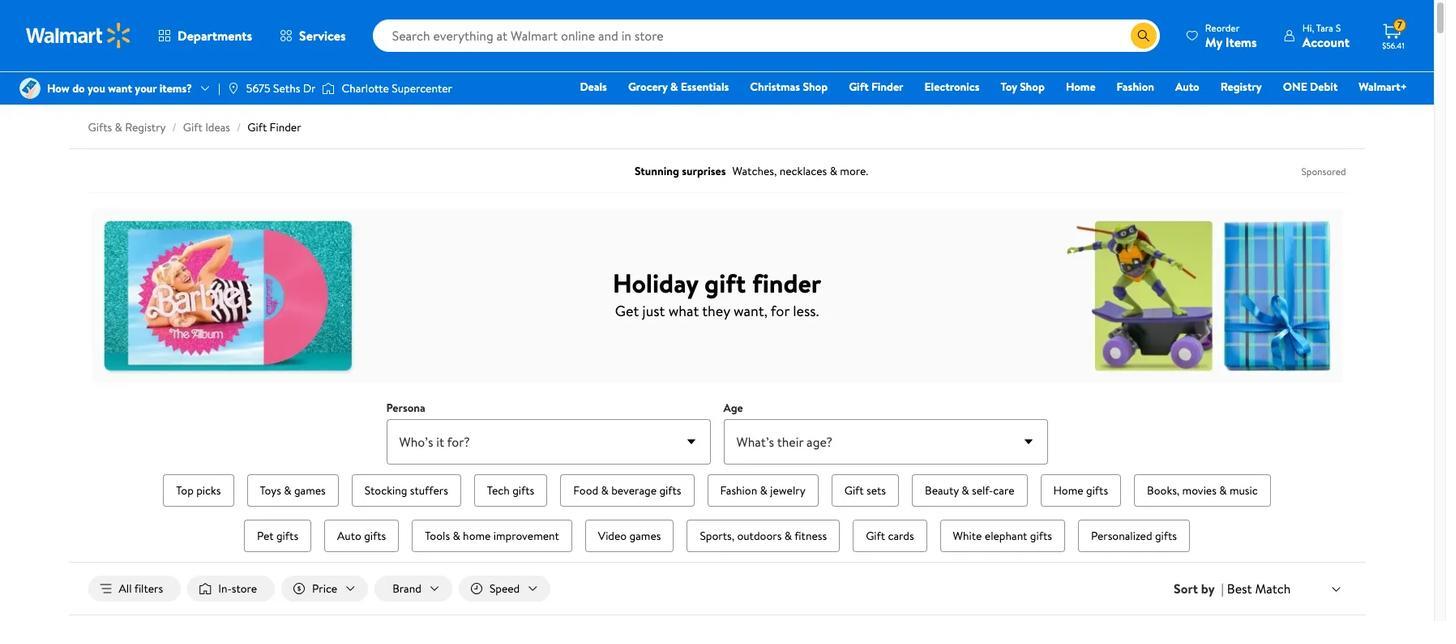 Task type: describe. For each thing, give the bounding box(es) containing it.
pet gifts
[[257, 528, 299, 544]]

in-store button
[[188, 576, 275, 602]]

beauty & self-care button
[[913, 474, 1028, 507]]

tools & home improvement button
[[412, 520, 573, 552]]

christmas
[[751, 79, 801, 95]]

stocking
[[365, 483, 408, 499]]

one debit
[[1284, 79, 1339, 95]]

top
[[176, 483, 194, 499]]

1 vertical spatial registry
[[125, 119, 166, 135]]

debit
[[1311, 79, 1339, 95]]

want,
[[734, 301, 768, 321]]

finder
[[753, 265, 822, 301]]

sort
[[1175, 580, 1199, 598]]

speed button
[[459, 576, 551, 602]]

gifts for pet gifts
[[277, 528, 299, 544]]

1 / from the left
[[172, 119, 177, 135]]

all filters
[[119, 581, 163, 597]]

fashion & jewelry list item
[[704, 471, 822, 510]]

| inside sort and filter section element
[[1222, 580, 1225, 598]]

finder inside gift finder link
[[872, 79, 904, 95]]

best match button
[[1225, 578, 1347, 600]]

group containing top picks
[[127, 471, 1308, 556]]

 image for how
[[19, 78, 41, 99]]

auto gifts
[[337, 528, 386, 544]]

tech gifts button
[[474, 474, 548, 507]]

auto gifts list item
[[321, 517, 403, 556]]

your
[[135, 80, 157, 96]]

items
[[1226, 33, 1258, 51]]

sponsored
[[1302, 164, 1347, 178]]

movies
[[1183, 483, 1217, 499]]

home for home
[[1067, 79, 1096, 95]]

sports, outdoors & fitness button
[[687, 520, 840, 552]]

auto gifts button
[[325, 520, 399, 552]]

electronics link
[[918, 78, 987, 96]]

home for home gifts
[[1054, 483, 1084, 499]]

all
[[119, 581, 132, 597]]

books,
[[1148, 483, 1180, 499]]

auto for auto
[[1176, 79, 1200, 95]]

best
[[1228, 580, 1253, 598]]

video games
[[598, 528, 661, 544]]

& for gifts & registry / gift ideas / gift finder
[[115, 119, 122, 135]]

search icon image
[[1138, 29, 1151, 42]]

7
[[1398, 18, 1403, 32]]

food
[[574, 483, 599, 499]]

toys & games button
[[247, 474, 339, 507]]

food & beverage gifts button
[[561, 474, 695, 507]]

in-store
[[218, 581, 257, 597]]

less.
[[793, 301, 819, 321]]

video
[[598, 528, 627, 544]]

brand
[[393, 581, 422, 597]]

gift for gift sets
[[845, 483, 864, 499]]

home link
[[1059, 78, 1104, 96]]

christmas shop
[[751, 79, 828, 95]]

 image for 5675
[[227, 82, 240, 95]]

& for beauty & self-care
[[962, 483, 970, 499]]

gift left ideas
[[183, 119, 203, 135]]

& for fashion & jewelry
[[760, 483, 768, 499]]

fashion link
[[1110, 78, 1162, 96]]

tools
[[425, 528, 450, 544]]

music
[[1230, 483, 1259, 499]]

stocking stuffers button
[[352, 474, 461, 507]]

gifts & registry / gift ideas / gift finder
[[88, 119, 301, 135]]

toys & games list item
[[244, 471, 342, 510]]

grocery & essentials link
[[621, 78, 737, 96]]

deals
[[580, 79, 607, 95]]

by
[[1202, 580, 1215, 598]]

jewelry
[[771, 483, 806, 499]]

they
[[703, 301, 731, 321]]

gift cards list item
[[850, 517, 931, 556]]

Walmart Site-Wide search field
[[373, 19, 1161, 52]]

books, movies & music list item
[[1132, 471, 1275, 510]]

beauty & self-care list item
[[909, 471, 1031, 510]]

you
[[88, 80, 105, 96]]

how
[[47, 80, 70, 96]]

& for grocery & essentials
[[671, 79, 678, 95]]

registry inside 'registry' link
[[1221, 79, 1263, 95]]

pet
[[257, 528, 274, 544]]

what
[[669, 301, 699, 321]]

all filters button
[[88, 576, 181, 602]]

tech
[[487, 483, 510, 499]]

gifts for home gifts
[[1087, 483, 1109, 499]]

shop for toy shop
[[1020, 79, 1045, 95]]

hi, tara s account
[[1303, 21, 1350, 51]]

gift cards
[[866, 528, 915, 544]]

holiday gift finder image
[[91, 208, 1344, 384]]

get
[[615, 301, 639, 321]]

for
[[771, 301, 790, 321]]

tara
[[1317, 21, 1334, 34]]

games inside button
[[630, 528, 661, 544]]

& left music
[[1220, 483, 1228, 499]]

personalized gifts button
[[1079, 520, 1191, 552]]

& for food & beverage gifts
[[601, 483, 609, 499]]

gifts for auto gifts
[[364, 528, 386, 544]]

christmas shop link
[[743, 78, 836, 96]]

supercenter
[[392, 80, 453, 96]]

fitness
[[795, 528, 827, 544]]

white elephant gifts list item
[[937, 517, 1069, 556]]

toys & games
[[260, 483, 326, 499]]

home gifts
[[1054, 483, 1109, 499]]

fashion for fashion
[[1117, 79, 1155, 95]]

Search search field
[[373, 19, 1161, 52]]

shop for christmas shop
[[803, 79, 828, 95]]

gifts for tech gifts
[[513, 483, 535, 499]]

fashion & jewelry button
[[708, 474, 819, 507]]

gift
[[705, 265, 746, 301]]

outdoors
[[738, 528, 782, 544]]

0 vertical spatial |
[[218, 80, 220, 96]]

stocking stuffers
[[365, 483, 448, 499]]

auto for auto gifts
[[337, 528, 362, 544]]

just
[[643, 301, 665, 321]]

gifts
[[88, 119, 112, 135]]

cards
[[889, 528, 915, 544]]



Task type: locate. For each thing, give the bounding box(es) containing it.
2 shop from the left
[[1020, 79, 1045, 95]]

2 / from the left
[[237, 119, 241, 135]]

walmart image
[[26, 23, 131, 49]]

0 horizontal spatial auto
[[337, 528, 362, 544]]

in-
[[218, 581, 232, 597]]

gift finder link down 5675 seths dr
[[248, 119, 301, 135]]

food & beverage gifts list item
[[557, 471, 698, 510]]

| up ideas
[[218, 80, 220, 96]]

sort and filter section element
[[69, 563, 1366, 615]]

video games button
[[585, 520, 674, 552]]

gifts right elephant
[[1031, 528, 1053, 544]]

0 vertical spatial finder
[[872, 79, 904, 95]]

0 horizontal spatial finder
[[270, 119, 301, 135]]

gifts down the stocking
[[364, 528, 386, 544]]

stocking stuffers list item
[[349, 471, 465, 510]]

gifts inside list item
[[513, 483, 535, 499]]

sports, outdoors & fitness list item
[[684, 517, 844, 556]]

top picks list item
[[160, 471, 237, 510]]

home right care
[[1054, 483, 1084, 499]]

1 horizontal spatial |
[[1222, 580, 1225, 598]]

age
[[724, 400, 744, 416]]

auto right fashion link
[[1176, 79, 1200, 95]]

finder
[[872, 79, 904, 95], [270, 119, 301, 135]]

personalized gifts list item
[[1075, 517, 1194, 556]]

video games list item
[[582, 517, 678, 556]]

fashion inside fashion link
[[1117, 79, 1155, 95]]

0 vertical spatial home
[[1067, 79, 1096, 95]]

gift inside button
[[845, 483, 864, 499]]

departments button
[[144, 16, 266, 55]]

finder down the seths
[[270, 119, 301, 135]]

care
[[994, 483, 1015, 499]]

personalized
[[1092, 528, 1153, 544]]

& inside 'list item'
[[601, 483, 609, 499]]

my
[[1206, 33, 1223, 51]]

1 horizontal spatial registry
[[1221, 79, 1263, 95]]

elephant
[[985, 528, 1028, 544]]

0 horizontal spatial games
[[294, 483, 326, 499]]

7 $56.41
[[1383, 18, 1405, 51]]

1 horizontal spatial auto
[[1176, 79, 1200, 95]]

shop right christmas at the right top of page
[[803, 79, 828, 95]]

 image
[[19, 78, 41, 99], [227, 82, 240, 95]]

gift finder link left electronics link
[[842, 78, 911, 96]]

& right tools
[[453, 528, 460, 544]]

fashion for fashion & jewelry
[[721, 483, 758, 499]]

0 horizontal spatial |
[[218, 80, 220, 96]]

gifts for personalized gifts
[[1156, 528, 1178, 544]]

& right "grocery"
[[671, 79, 678, 95]]

grocery & essentials
[[628, 79, 729, 95]]

price button
[[282, 576, 368, 602]]

1 horizontal spatial /
[[237, 119, 241, 135]]

seths
[[273, 80, 300, 96]]

sports,
[[700, 528, 735, 544]]

& inside list item
[[785, 528, 792, 544]]

gifts right pet
[[277, 528, 299, 544]]

/ left gift ideas link
[[172, 119, 177, 135]]

gift right christmas shop
[[849, 79, 869, 95]]

0 vertical spatial registry
[[1221, 79, 1263, 95]]

& right food
[[601, 483, 609, 499]]

s
[[1337, 21, 1342, 34]]

1 horizontal spatial finder
[[872, 79, 904, 95]]

gifts right beverage
[[660, 483, 682, 499]]

services button
[[266, 16, 360, 55]]

registry down items
[[1221, 79, 1263, 95]]

pet gifts list item
[[241, 517, 315, 556]]

price
[[312, 581, 338, 597]]

shop right toy
[[1020, 79, 1045, 95]]

walmart+ link
[[1352, 78, 1415, 96]]

/
[[172, 119, 177, 135], [237, 119, 241, 135]]

grocery
[[628, 79, 668, 95]]

brand button
[[375, 576, 452, 602]]

reorder
[[1206, 21, 1240, 34]]

0 horizontal spatial registry
[[125, 119, 166, 135]]

& left jewelry
[[760, 483, 768, 499]]

fashion left jewelry
[[721, 483, 758, 499]]

fashion inside 'fashion & jewelry' button
[[721, 483, 758, 499]]

departments
[[178, 27, 252, 45]]

1 horizontal spatial gift finder link
[[842, 78, 911, 96]]

0 vertical spatial gift finder link
[[842, 78, 911, 96]]

toys
[[260, 483, 281, 499]]

0 horizontal spatial  image
[[19, 78, 41, 99]]

gifts inside list item
[[364, 528, 386, 544]]

registry
[[1221, 79, 1263, 95], [125, 119, 166, 135]]

gifts inside "list item"
[[1087, 483, 1109, 499]]

0 horizontal spatial /
[[172, 119, 177, 135]]

| right by
[[1222, 580, 1225, 598]]

1 vertical spatial auto
[[337, 528, 362, 544]]

/ right ideas
[[237, 119, 241, 135]]

home
[[463, 528, 491, 544]]

gift finder link
[[842, 78, 911, 96], [248, 119, 301, 135]]

services
[[299, 27, 346, 45]]

charlotte supercenter
[[342, 80, 453, 96]]

games inside "button"
[[294, 483, 326, 499]]

beverage
[[612, 483, 657, 499]]

1 vertical spatial finder
[[270, 119, 301, 135]]

gift left cards
[[866, 528, 886, 544]]

tech gifts list item
[[471, 471, 551, 510]]

1 vertical spatial |
[[1222, 580, 1225, 598]]

persona
[[386, 400, 426, 416]]

hi,
[[1303, 21, 1315, 34]]

1 horizontal spatial shop
[[1020, 79, 1045, 95]]

0 vertical spatial auto
[[1176, 79, 1200, 95]]

& inside "button"
[[284, 483, 292, 499]]

gifts right personalized
[[1156, 528, 1178, 544]]

fashion down search icon
[[1117, 79, 1155, 95]]

gift finder
[[849, 79, 904, 95]]

top picks button
[[163, 474, 234, 507]]

gift for gift finder
[[849, 79, 869, 95]]

tools & home improvement list item
[[409, 517, 576, 556]]

gifts & registry link
[[88, 119, 166, 135]]

toy
[[1001, 79, 1018, 95]]

gift ideas link
[[183, 119, 230, 135]]

0 horizontal spatial fashion
[[721, 483, 758, 499]]

white
[[954, 528, 983, 544]]

auto inside button
[[337, 528, 362, 544]]

0 vertical spatial fashion
[[1117, 79, 1155, 95]]

registry link
[[1214, 78, 1270, 96]]

one debit link
[[1276, 78, 1346, 96]]

|
[[218, 80, 220, 96], [1222, 580, 1225, 598]]

sets
[[867, 483, 887, 499]]

stuffers
[[410, 483, 448, 499]]

white elephant gifts button
[[941, 520, 1066, 552]]

& right 'gifts'
[[115, 119, 122, 135]]

& right toys on the bottom of page
[[284, 483, 292, 499]]

& for toys & games
[[284, 483, 292, 499]]

1 vertical spatial home
[[1054, 483, 1084, 499]]

gift inside 'button'
[[866, 528, 886, 544]]

home
[[1067, 79, 1096, 95], [1054, 483, 1084, 499]]

0 horizontal spatial gift finder link
[[248, 119, 301, 135]]

match
[[1256, 580, 1292, 598]]

reorder my items
[[1206, 21, 1258, 51]]

do
[[72, 80, 85, 96]]

gift sets button
[[832, 474, 900, 507]]

5675
[[246, 80, 271, 96]]

 image left 5675
[[227, 82, 240, 95]]

games right toys on the bottom of page
[[294, 483, 326, 499]]

1 vertical spatial games
[[630, 528, 661, 544]]

gifts right "tech"
[[513, 483, 535, 499]]

gift for gift cards
[[866, 528, 886, 544]]

& left the fitness
[[785, 528, 792, 544]]

 image
[[322, 80, 335, 97]]

& for tools & home improvement
[[453, 528, 460, 544]]

1 vertical spatial gift finder link
[[248, 119, 301, 135]]

home gifts button
[[1041, 474, 1122, 507]]

sort by |
[[1175, 580, 1225, 598]]

toy shop
[[1001, 79, 1045, 95]]

gift left sets
[[845, 483, 864, 499]]

gift
[[849, 79, 869, 95], [183, 119, 203, 135], [248, 119, 267, 135], [845, 483, 864, 499], [866, 528, 886, 544]]

books, movies & music button
[[1135, 474, 1272, 507]]

registry down your
[[125, 119, 166, 135]]

gifts inside 'list item'
[[660, 483, 682, 499]]

store
[[232, 581, 257, 597]]

home gifts list item
[[1038, 471, 1125, 510]]

0 vertical spatial games
[[294, 483, 326, 499]]

one
[[1284, 79, 1308, 95]]

gift down 5675
[[248, 119, 267, 135]]

items?
[[160, 80, 192, 96]]

1 shop from the left
[[803, 79, 828, 95]]

how do you want your items?
[[47, 80, 192, 96]]

filters
[[134, 581, 163, 597]]

finder left electronics link
[[872, 79, 904, 95]]

& inside button
[[453, 528, 460, 544]]

1 vertical spatial fashion
[[721, 483, 758, 499]]

group
[[127, 471, 1308, 556]]

gift sets list item
[[829, 471, 903, 510]]

games right video
[[630, 528, 661, 544]]

1 horizontal spatial fashion
[[1117, 79, 1155, 95]]

gifts up personalized
[[1087, 483, 1109, 499]]

home left fashion link
[[1067, 79, 1096, 95]]

walmart+
[[1360, 79, 1408, 95]]

sports, outdoors & fitness
[[700, 528, 827, 544]]

fashion & jewelry
[[721, 483, 806, 499]]

home inside button
[[1054, 483, 1084, 499]]

gifts inside "list item"
[[1156, 528, 1178, 544]]

0 horizontal spatial shop
[[803, 79, 828, 95]]

1 horizontal spatial games
[[630, 528, 661, 544]]

auto up price
[[337, 528, 362, 544]]

gift sets
[[845, 483, 887, 499]]

gift cards button
[[853, 520, 928, 552]]

charlotte
[[342, 80, 389, 96]]

deals link
[[573, 78, 615, 96]]

& left the self-
[[962, 483, 970, 499]]

ideas
[[205, 119, 230, 135]]

1 horizontal spatial  image
[[227, 82, 240, 95]]

 image left how
[[19, 78, 41, 99]]

electronics
[[925, 79, 980, 95]]



Task type: vqa. For each thing, say whether or not it's contained in the screenshot.
top tidy
no



